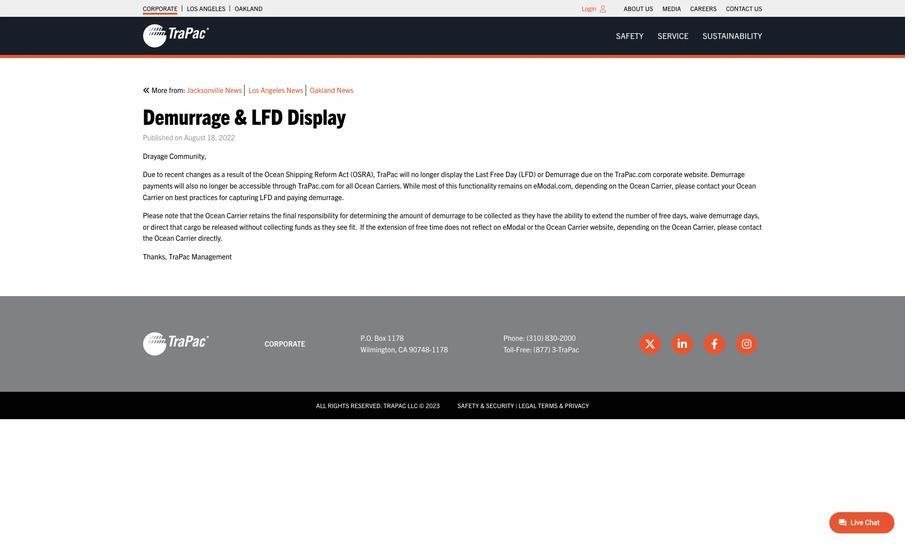 Task type: locate. For each thing, give the bounding box(es) containing it.
demurrage inside 'demurrage & lfd display published on august 18, 2022'
[[143, 102, 230, 129]]

1 vertical spatial longer
[[209, 181, 228, 190]]

carrier, down corporate
[[651, 181, 674, 190]]

demurrage.
[[309, 192, 344, 201]]

demurrage right waive
[[709, 211, 743, 220]]

oakland up display
[[310, 85, 335, 94]]

1 news from the left
[[225, 85, 242, 94]]

& left security
[[481, 401, 485, 409]]

days,
[[673, 211, 689, 220], [744, 211, 760, 220]]

los right corporate link
[[187, 4, 198, 12]]

1 horizontal spatial trapac
[[377, 170, 398, 179]]

about us link
[[624, 2, 654, 15]]

be for reform
[[230, 181, 237, 190]]

(877)
[[534, 345, 551, 353]]

carrier, inside due to recent changes as a result of the ocean shipping reform act (osra), trapac will no longer display the last free day (lfd) or demurrage due on the trapac.com corporate website. demurrage payments will also no longer be accessible through trapac.com for all ocean carriers. while most of this functionality remains on emodal.com, depending on the ocean carrier, please contact your ocean carrier on best practices for capturing lfd and paying demurrage.
[[651, 181, 674, 190]]

be down result
[[230, 181, 237, 190]]

depending inside due to recent changes as a result of the ocean shipping reform act (osra), trapac will no longer display the last free day (lfd) or demurrage due on the trapac.com corporate website. demurrage payments will also no longer be accessible through trapac.com for all ocean carriers. while most of this functionality remains on emodal.com, depending on the ocean carrier, please contact your ocean carrier on best practices for capturing lfd and paying demurrage.
[[575, 181, 608, 190]]

menu bar
[[620, 2, 767, 15], [610, 27, 770, 45]]

contact
[[697, 181, 720, 190], [739, 222, 762, 231]]

recent
[[165, 170, 184, 179]]

that down note
[[170, 222, 182, 231]]

0 horizontal spatial they
[[322, 222, 335, 231]]

carrier, down waive
[[694, 222, 716, 231]]

safety left security
[[458, 401, 479, 409]]

careers
[[691, 4, 717, 12]]

1 horizontal spatial carrier,
[[694, 222, 716, 231]]

0 horizontal spatial to
[[157, 170, 163, 179]]

1 horizontal spatial los
[[249, 85, 259, 94]]

carrier up released
[[227, 211, 248, 220]]

demurrage & lfd display article
[[143, 85, 763, 262]]

depending down due
[[575, 181, 608, 190]]

1 vertical spatial menu bar
[[610, 27, 770, 45]]

menu bar up service
[[620, 2, 767, 15]]

trapac inside phone: (310) 830-2000 toll-free: (877) 3-trapac
[[558, 345, 580, 353]]

footer
[[0, 296, 906, 419]]

carrier,
[[651, 181, 674, 190], [694, 222, 716, 231]]

collected
[[484, 211, 512, 220]]

security
[[486, 401, 514, 409]]

2 horizontal spatial news
[[337, 85, 354, 94]]

0 vertical spatial longer
[[421, 170, 440, 179]]

or down please
[[143, 222, 149, 231]]

0 vertical spatial that
[[180, 211, 192, 220]]

light image
[[600, 5, 606, 12]]

0 horizontal spatial safety
[[458, 401, 479, 409]]

1 horizontal spatial safety
[[617, 31, 644, 41]]

0 vertical spatial for
[[336, 181, 345, 190]]

payments
[[143, 181, 173, 190]]

0 horizontal spatial will
[[174, 181, 184, 190]]

of up time
[[425, 211, 431, 220]]

& right terms
[[560, 401, 564, 409]]

1178 right ca
[[432, 345, 448, 353]]

0 horizontal spatial as
[[213, 170, 220, 179]]

menu bar containing safety
[[610, 27, 770, 45]]

1 vertical spatial depending
[[617, 222, 650, 231]]

retains
[[249, 211, 270, 220]]

terms
[[538, 401, 558, 409]]

0 vertical spatial corporate image
[[143, 23, 209, 48]]

0 vertical spatial corporate
[[143, 4, 178, 12]]

corporate image
[[143, 23, 209, 48], [143, 331, 209, 356]]

ocean down have
[[547, 222, 566, 231]]

contact us link
[[727, 2, 763, 15]]

trapac
[[384, 401, 406, 409]]

0 vertical spatial los
[[187, 4, 198, 12]]

& for lfd
[[235, 102, 247, 129]]

0 horizontal spatial demurrage
[[432, 211, 466, 220]]

1 vertical spatial carrier,
[[694, 222, 716, 231]]

1 horizontal spatial as
[[314, 222, 321, 231]]

depending down number
[[617, 222, 650, 231]]

emodal.com,
[[534, 181, 574, 190]]

1 demurrage from the left
[[432, 211, 466, 220]]

best
[[175, 192, 188, 201]]

safety link
[[610, 27, 651, 45]]

1 days, from the left
[[673, 211, 689, 220]]

3 news from the left
[[337, 85, 354, 94]]

0 vertical spatial will
[[400, 170, 410, 179]]

jacksonville
[[187, 85, 224, 94]]

& inside 'demurrage & lfd display published on august 18, 2022'
[[235, 102, 247, 129]]

1 vertical spatial contact
[[739, 222, 762, 231]]

practices
[[189, 192, 218, 201]]

not
[[461, 222, 471, 231]]

1 us from the left
[[646, 4, 654, 12]]

us for about us
[[646, 4, 654, 12]]

0 horizontal spatial contact
[[697, 181, 720, 190]]

los up 'demurrage & lfd display published on august 18, 2022'
[[249, 85, 259, 94]]

trapac
[[377, 170, 398, 179], [169, 252, 190, 261], [558, 345, 580, 353]]

0 horizontal spatial carrier,
[[651, 181, 674, 190]]

as left 'a'
[[213, 170, 220, 179]]

longer up most
[[421, 170, 440, 179]]

us right about
[[646, 4, 654, 12]]

p.o.
[[361, 333, 373, 342]]

safety inside 'footer'
[[458, 401, 479, 409]]

they left see
[[322, 222, 335, 231]]

all
[[316, 401, 327, 409]]

wilmington,
[[361, 345, 397, 353]]

demurrage up august
[[143, 102, 230, 129]]

1 vertical spatial be
[[475, 211, 483, 220]]

1 horizontal spatial longer
[[421, 170, 440, 179]]

thanks,
[[143, 252, 167, 261]]

1 horizontal spatial angeles
[[261, 85, 285, 94]]

of down amount
[[409, 222, 415, 231]]

1 vertical spatial free
[[416, 222, 428, 231]]

2 corporate image from the top
[[143, 331, 209, 356]]

no up practices
[[200, 181, 207, 190]]

1 horizontal spatial days,
[[744, 211, 760, 220]]

demurrage up your
[[711, 170, 745, 179]]

will up best at the left top of the page
[[174, 181, 184, 190]]

for
[[336, 181, 345, 190], [219, 192, 228, 201], [340, 211, 348, 220]]

1 horizontal spatial trapac.com
[[615, 170, 652, 179]]

be inside due to recent changes as a result of the ocean shipping reform act (osra), trapac will no longer display the last free day (lfd) or demurrage due on the trapac.com corporate website. demurrage payments will also no longer be accessible through trapac.com for all ocean carriers. while most of this functionality remains on emodal.com, depending on the ocean carrier, please contact your ocean carrier on best practices for capturing lfd and paying demurrage.
[[230, 181, 237, 190]]

0 vertical spatial trapac
[[377, 170, 398, 179]]

rights
[[328, 401, 349, 409]]

carrier inside due to recent changes as a result of the ocean shipping reform act (osra), trapac will no longer display the last free day (lfd) or demurrage due on the trapac.com corporate website. demurrage payments will also no longer be accessible through trapac.com for all ocean carriers. while most of this functionality remains on emodal.com, depending on the ocean carrier, please contact your ocean carrier on best practices for capturing lfd and paying demurrage.
[[143, 192, 164, 201]]

angeles for los angeles news
[[261, 85, 285, 94]]

2 horizontal spatial trapac
[[558, 345, 580, 353]]

lfd inside due to recent changes as a result of the ocean shipping reform act (osra), trapac will no longer display the last free day (lfd) or demurrage due on the trapac.com corporate website. demurrage payments will also no longer be accessible through trapac.com for all ocean carriers. while most of this functionality remains on emodal.com, depending on the ocean carrier, please contact your ocean carrier on best practices for capturing lfd and paying demurrage.
[[260, 192, 272, 201]]

free left time
[[416, 222, 428, 231]]

depending
[[575, 181, 608, 190], [617, 222, 650, 231]]

90748-
[[409, 345, 432, 353]]

oakland
[[235, 4, 263, 12], [310, 85, 335, 94]]

& up 2022
[[235, 102, 247, 129]]

safety inside menu bar
[[617, 31, 644, 41]]

they
[[522, 211, 536, 220], [322, 222, 335, 231]]

login
[[582, 4, 597, 12]]

0 vertical spatial angeles
[[199, 4, 226, 12]]

they left have
[[522, 211, 536, 220]]

(lfd)
[[519, 170, 536, 179]]

0 horizontal spatial no
[[200, 181, 207, 190]]

carrier down payments
[[143, 192, 164, 201]]

0 vertical spatial they
[[522, 211, 536, 220]]

1 horizontal spatial 1178
[[432, 345, 448, 353]]

2 horizontal spatial demurrage
[[711, 170, 745, 179]]

1 vertical spatial corporate
[[265, 339, 305, 348]]

1 horizontal spatial us
[[755, 4, 763, 12]]

as down responsibility
[[314, 222, 321, 231]]

safety down about
[[617, 31, 644, 41]]

carrier down cargo
[[176, 233, 197, 242]]

1 vertical spatial angeles
[[261, 85, 285, 94]]

trapac right thanks,
[[169, 252, 190, 261]]

1 horizontal spatial be
[[230, 181, 237, 190]]

0 horizontal spatial &
[[235, 102, 247, 129]]

or
[[538, 170, 544, 179], [143, 222, 149, 231], [527, 222, 534, 231]]

legal
[[519, 401, 537, 409]]

los inside the demurrage & lfd display 'article'
[[249, 85, 259, 94]]

accessible
[[239, 181, 271, 190]]

extension
[[378, 222, 407, 231]]

us
[[646, 4, 654, 12], [755, 4, 763, 12]]

1 horizontal spatial or
[[527, 222, 534, 231]]

0 horizontal spatial days,
[[673, 211, 689, 220]]

to inside due to recent changes as a result of the ocean shipping reform act (osra), trapac will no longer display the last free day (lfd) or demurrage due on the trapac.com corporate website. demurrage payments will also no longer be accessible through trapac.com for all ocean carriers. while most of this functionality remains on emodal.com, depending on the ocean carrier, please contact your ocean carrier on best practices for capturing lfd and paying demurrage.
[[157, 170, 163, 179]]

ocean right your
[[737, 181, 757, 190]]

footer containing p.o. box 1178
[[0, 296, 906, 419]]

also
[[186, 181, 198, 190]]

0 horizontal spatial be
[[203, 222, 210, 231]]

to right ability
[[585, 211, 591, 220]]

3-
[[552, 345, 558, 353]]

0 vertical spatial oakland
[[235, 4, 263, 12]]

1 vertical spatial that
[[170, 222, 182, 231]]

0 vertical spatial lfd
[[252, 102, 283, 129]]

time
[[430, 222, 443, 231]]

be up the directly.
[[203, 222, 210, 231]]

1 vertical spatial los
[[249, 85, 259, 94]]

2 vertical spatial as
[[314, 222, 321, 231]]

for left all
[[336, 181, 345, 190]]

contact inside please note that the ocean carrier retains the final responsibility for determining the amount of demurrage to be collected as they have the ability to extend the number of free days, waive demurrage days, or direct that cargo be released without collecting funds as they see fit.  if the extension of free time does not reflect on emodal or the ocean carrier website, depending on the ocean carrier, please contact the ocean carrier directly.
[[739, 222, 762, 231]]

thanks, trapac management
[[143, 252, 232, 261]]

lfd down los angeles news
[[252, 102, 283, 129]]

1 horizontal spatial they
[[522, 211, 536, 220]]

angeles up 'demurrage & lfd display published on august 18, 2022'
[[261, 85, 285, 94]]

2 vertical spatial for
[[340, 211, 348, 220]]

please note that the ocean carrier retains the final responsibility for determining the amount of demurrage to be collected as they have the ability to extend the number of free days, waive demurrage days, or direct that cargo be released without collecting funds as they see fit.  if the extension of free time does not reflect on emodal or the ocean carrier website, depending on the ocean carrier, please contact the ocean carrier directly.
[[143, 211, 762, 242]]

0 horizontal spatial depending
[[575, 181, 608, 190]]

angeles inside the demurrage & lfd display 'article'
[[261, 85, 285, 94]]

p.o. box 1178 wilmington, ca 90748-1178
[[361, 333, 448, 353]]

of right number
[[652, 211, 658, 220]]

us for contact us
[[755, 4, 763, 12]]

about
[[624, 4, 644, 12]]

safety & security link
[[458, 401, 514, 409]]

no up while
[[411, 170, 419, 179]]

2 demurrage from the left
[[709, 211, 743, 220]]

result
[[227, 170, 244, 179]]

1 horizontal spatial contact
[[739, 222, 762, 231]]

1 vertical spatial as
[[514, 211, 521, 220]]

as up the emodal on the right of page
[[514, 211, 521, 220]]

1178 up ca
[[388, 333, 404, 342]]

0 horizontal spatial news
[[225, 85, 242, 94]]

oakland news
[[310, 85, 354, 94]]

2022
[[219, 133, 235, 142]]

1 vertical spatial safety
[[458, 401, 479, 409]]

us right contact
[[755, 4, 763, 12]]

carrier, inside please note that the ocean carrier retains the final responsibility for determining the amount of demurrage to be collected as they have the ability to extend the number of free days, waive demurrage days, or direct that cargo be released without collecting funds as they see fit.  if the extension of free time does not reflect on emodal or the ocean carrier website, depending on the ocean carrier, please contact the ocean carrier directly.
[[694, 222, 716, 231]]

0 horizontal spatial us
[[646, 4, 654, 12]]

1 vertical spatial lfd
[[260, 192, 272, 201]]

1 horizontal spatial oakland
[[310, 85, 335, 94]]

display
[[441, 170, 463, 179]]

to
[[157, 170, 163, 179], [467, 211, 473, 220], [585, 211, 591, 220]]

please down website.
[[676, 181, 696, 190]]

0 vertical spatial safety
[[617, 31, 644, 41]]

2 vertical spatial be
[[203, 222, 210, 231]]

for right practices
[[219, 192, 228, 201]]

carriers.
[[376, 181, 402, 190]]

2 vertical spatial trapac
[[558, 345, 580, 353]]

0 horizontal spatial angeles
[[199, 4, 226, 12]]

0 vertical spatial as
[[213, 170, 220, 179]]

be up reflect
[[475, 211, 483, 220]]

1 vertical spatial will
[[174, 181, 184, 190]]

free
[[659, 211, 671, 220], [416, 222, 428, 231]]

changes
[[186, 170, 211, 179]]

menu bar down careers
[[610, 27, 770, 45]]

that up cargo
[[180, 211, 192, 220]]

1 vertical spatial oakland
[[310, 85, 335, 94]]

demurrage
[[143, 102, 230, 129], [546, 170, 580, 179], [711, 170, 745, 179]]

1 horizontal spatial &
[[481, 401, 485, 409]]

1 horizontal spatial news
[[287, 85, 303, 94]]

please down your
[[718, 222, 738, 231]]

2 horizontal spatial or
[[538, 170, 544, 179]]

1 vertical spatial trapac.com
[[298, 181, 335, 190]]

1 vertical spatial for
[[219, 192, 228, 201]]

trapac.com left corporate
[[615, 170, 652, 179]]

please inside please note that the ocean carrier retains the final responsibility for determining the amount of demurrage to be collected as they have the ability to extend the number of free days, waive demurrage days, or direct that cargo be released without collecting funds as they see fit.  if the extension of free time does not reflect on emodal or the ocean carrier website, depending on the ocean carrier, please contact the ocean carrier directly.
[[718, 222, 738, 231]]

corporate
[[653, 170, 683, 179]]

waive
[[691, 211, 708, 220]]

1 horizontal spatial demurrage
[[546, 170, 580, 179]]

trapac inside due to recent changes as a result of the ocean shipping reform act (osra), trapac will no longer display the last free day (lfd) or demurrage due on the trapac.com corporate website. demurrage payments will also no longer be accessible through trapac.com for all ocean carriers. while most of this functionality remains on emodal.com, depending on the ocean carrier, please contact your ocean carrier on best practices for capturing lfd and paying demurrage.
[[377, 170, 398, 179]]

trapac up carriers.
[[377, 170, 398, 179]]

1 horizontal spatial please
[[718, 222, 738, 231]]

will
[[400, 170, 410, 179], [174, 181, 184, 190]]

free right number
[[659, 211, 671, 220]]

collecting
[[264, 222, 293, 231]]

2 days, from the left
[[744, 211, 760, 220]]

demurrage
[[432, 211, 466, 220], [709, 211, 743, 220]]

lfd left the and
[[260, 192, 272, 201]]

0 horizontal spatial los
[[187, 4, 198, 12]]

2 horizontal spatial &
[[560, 401, 564, 409]]

for up see
[[340, 211, 348, 220]]

1 vertical spatial trapac
[[169, 252, 190, 261]]

or right the (lfd)
[[538, 170, 544, 179]]

oakland right los angeles link
[[235, 4, 263, 12]]

lfd
[[252, 102, 283, 129], [260, 192, 272, 201]]

0 vertical spatial free
[[659, 211, 671, 220]]

or right the emodal on the right of page
[[527, 222, 534, 231]]

to up not
[[467, 211, 473, 220]]

will up while
[[400, 170, 410, 179]]

1 horizontal spatial corporate
[[265, 339, 305, 348]]

ocean down the (osra),
[[355, 181, 375, 190]]

trapac down "2000"
[[558, 345, 580, 353]]

1 vertical spatial please
[[718, 222, 738, 231]]

los angeles news link
[[249, 85, 306, 96]]

of
[[246, 170, 252, 179], [439, 181, 445, 190], [425, 211, 431, 220], [652, 211, 658, 220], [409, 222, 415, 231]]

to right due
[[157, 170, 163, 179]]

day
[[506, 170, 517, 179]]

|
[[516, 401, 518, 409]]

0 horizontal spatial please
[[676, 181, 696, 190]]

1178
[[388, 333, 404, 342], [432, 345, 448, 353]]

los
[[187, 4, 198, 12], [249, 85, 259, 94]]

paying
[[287, 192, 307, 201]]

2 news from the left
[[287, 85, 303, 94]]

longer down 'a'
[[209, 181, 228, 190]]

0 horizontal spatial oakland
[[235, 4, 263, 12]]

safety & security | legal terms & privacy
[[458, 401, 589, 409]]

1 horizontal spatial free
[[659, 211, 671, 220]]

2 horizontal spatial to
[[585, 211, 591, 220]]

0 horizontal spatial demurrage
[[143, 102, 230, 129]]

see
[[337, 222, 348, 231]]

oakland inside oakland news link
[[310, 85, 335, 94]]

0 horizontal spatial 1178
[[388, 333, 404, 342]]

demurrage up the emodal.com,
[[546, 170, 580, 179]]

2 us from the left
[[755, 4, 763, 12]]

angeles left oakland link
[[199, 4, 226, 12]]

0 vertical spatial carrier,
[[651, 181, 674, 190]]

no
[[411, 170, 419, 179], [200, 181, 207, 190]]

0 horizontal spatial free
[[416, 222, 428, 231]]

demurrage up does
[[432, 211, 466, 220]]

0 vertical spatial depending
[[575, 181, 608, 190]]

1 vertical spatial corporate image
[[143, 331, 209, 356]]

trapac.com down reform
[[298, 181, 335, 190]]



Task type: describe. For each thing, give the bounding box(es) containing it.
sustainability link
[[696, 27, 770, 45]]

shipping
[[286, 170, 313, 179]]

drayage community,
[[143, 151, 207, 160]]

ocean up released
[[205, 211, 225, 220]]

contact inside due to recent changes as a result of the ocean shipping reform act (osra), trapac will no longer display the last free day (lfd) or demurrage due on the trapac.com corporate website. demurrage payments will also no longer be accessible through trapac.com for all ocean carriers. while most of this functionality remains on emodal.com, depending on the ocean carrier, please contact your ocean carrier on best practices for capturing lfd and paying demurrage.
[[697, 181, 720, 190]]

drayage
[[143, 151, 168, 160]]

determining
[[350, 211, 387, 220]]

jacksonville news link
[[187, 85, 245, 96]]

1 corporate image from the top
[[143, 23, 209, 48]]

demurrage & lfd display published on august 18, 2022
[[143, 102, 346, 142]]

note
[[165, 211, 178, 220]]

all
[[346, 181, 353, 190]]

login link
[[582, 4, 597, 12]]

depending inside please note that the ocean carrier retains the final responsibility for determining the amount of demurrage to be collected as they have the ability to extend the number of free days, waive demurrage days, or direct that cargo be released without collecting funds as they see fit.  if the extension of free time does not reflect on emodal or the ocean carrier website, depending on the ocean carrier, please contact the ocean carrier directly.
[[617, 222, 650, 231]]

safety for safety
[[617, 31, 644, 41]]

direct
[[151, 222, 169, 231]]

0 vertical spatial 1178
[[388, 333, 404, 342]]

your
[[722, 181, 735, 190]]

2 horizontal spatial as
[[514, 211, 521, 220]]

final
[[283, 211, 296, 220]]

or inside due to recent changes as a result of the ocean shipping reform act (osra), trapac will no longer display the last free day (lfd) or demurrage due on the trapac.com corporate website. demurrage payments will also no longer be accessible through trapac.com for all ocean carriers. while most of this functionality remains on emodal.com, depending on the ocean carrier, please contact your ocean carrier on best practices for capturing lfd and paying demurrage.
[[538, 170, 544, 179]]

while
[[404, 181, 420, 190]]

oakland for oakland news
[[310, 85, 335, 94]]

privacy
[[565, 401, 589, 409]]

media link
[[663, 2, 682, 15]]

responsibility
[[298, 211, 338, 220]]

from:
[[169, 85, 185, 94]]

free:
[[516, 345, 532, 353]]

website.
[[685, 170, 710, 179]]

last
[[476, 170, 489, 179]]

a
[[222, 170, 225, 179]]

due
[[581, 170, 593, 179]]

830-
[[545, 333, 560, 342]]

be for determining
[[203, 222, 210, 231]]

this
[[446, 181, 457, 190]]

oakland news link
[[310, 85, 354, 96]]

funds
[[295, 222, 312, 231]]

reflect
[[473, 222, 492, 231]]

and
[[274, 192, 286, 201]]

ocean up through
[[265, 170, 284, 179]]

emodal
[[503, 222, 526, 231]]

if
[[360, 222, 365, 231]]

1 vertical spatial 1178
[[432, 345, 448, 353]]

phone: (310) 830-2000 toll-free: (877) 3-trapac
[[504, 333, 580, 353]]

0 horizontal spatial or
[[143, 222, 149, 231]]

about us
[[624, 4, 654, 12]]

1 horizontal spatial to
[[467, 211, 473, 220]]

corporate link
[[143, 2, 178, 15]]

website,
[[591, 222, 616, 231]]

act
[[339, 170, 349, 179]]

of up "accessible"
[[246, 170, 252, 179]]

does
[[445, 222, 459, 231]]

number
[[626, 211, 650, 220]]

contact us
[[727, 4, 763, 12]]

lfd inside 'demurrage & lfd display published on august 18, 2022'
[[252, 102, 283, 129]]

of left this
[[439, 181, 445, 190]]

& for security
[[481, 401, 485, 409]]

all rights reserved. trapac llc © 2023
[[316, 401, 440, 409]]

ocean down waive
[[672, 222, 692, 231]]

capturing
[[229, 192, 258, 201]]

los angeles link
[[187, 2, 226, 15]]

sustainability
[[703, 31, 763, 41]]

have
[[537, 211, 552, 220]]

free
[[490, 170, 504, 179]]

through
[[273, 181, 297, 190]]

management
[[192, 252, 232, 261]]

amount
[[400, 211, 423, 220]]

contact
[[727, 4, 753, 12]]

0 horizontal spatial longer
[[209, 181, 228, 190]]

carrier down ability
[[568, 222, 589, 231]]

please inside due to recent changes as a result of the ocean shipping reform act (osra), trapac will no longer display the last free day (lfd) or demurrage due on the trapac.com corporate website. demurrage payments will also no longer be accessible through trapac.com for all ocean carriers. while most of this functionality remains on emodal.com, depending on the ocean carrier, please contact your ocean carrier on best practices for capturing lfd and paying demurrage.
[[676, 181, 696, 190]]

more
[[152, 85, 168, 94]]

service
[[658, 31, 689, 41]]

18,
[[207, 133, 217, 142]]

legal terms & privacy link
[[519, 401, 589, 409]]

published
[[143, 133, 173, 142]]

safety for safety & security | legal terms & privacy
[[458, 401, 479, 409]]

los angeles news
[[249, 85, 303, 94]]

corporate inside 'footer'
[[265, 339, 305, 348]]

for inside please note that the ocean carrier retains the final responsibility for determining the amount of demurrage to be collected as they have the ability to extend the number of free days, waive demurrage days, or direct that cargo be released without collecting funds as they see fit.  if the extension of free time does not reflect on emodal or the ocean carrier website, depending on the ocean carrier, please contact the ocean carrier directly.
[[340, 211, 348, 220]]

0 vertical spatial no
[[411, 170, 419, 179]]

menu bar containing about us
[[620, 2, 767, 15]]

extend
[[592, 211, 613, 220]]

los angeles
[[187, 4, 226, 12]]

functionality
[[459, 181, 497, 190]]

august
[[184, 133, 206, 142]]

careers link
[[691, 2, 717, 15]]

community,
[[170, 151, 207, 160]]

ocean up number
[[630, 181, 650, 190]]

1 horizontal spatial will
[[400, 170, 410, 179]]

ocean down direct
[[155, 233, 174, 242]]

on inside 'demurrage & lfd display published on august 18, 2022'
[[175, 133, 183, 142]]

2 horizontal spatial be
[[475, 211, 483, 220]]

please
[[143, 211, 163, 220]]

0 horizontal spatial trapac.com
[[298, 181, 335, 190]]

0 horizontal spatial corporate
[[143, 4, 178, 12]]

due to recent changes as a result of the ocean shipping reform act (osra), trapac will no longer display the last free day (lfd) or demurrage due on the trapac.com corporate website. demurrage payments will also no longer be accessible through trapac.com for all ocean carriers. while most of this functionality remains on emodal.com, depending on the ocean carrier, please contact your ocean carrier on best practices for capturing lfd and paying demurrage.
[[143, 170, 757, 201]]

(osra),
[[351, 170, 375, 179]]

solid image
[[143, 87, 150, 94]]

phone:
[[504, 333, 525, 342]]

released
[[212, 222, 238, 231]]

reserved.
[[351, 401, 382, 409]]

los for los angeles
[[187, 4, 198, 12]]

los for los angeles news
[[249, 85, 259, 94]]

as inside due to recent changes as a result of the ocean shipping reform act (osra), trapac will no longer display the last free day (lfd) or demurrage due on the trapac.com corporate website. demurrage payments will also no longer be accessible through trapac.com for all ocean carriers. while most of this functionality remains on emodal.com, depending on the ocean carrier, please contact your ocean carrier on best practices for capturing lfd and paying demurrage.
[[213, 170, 220, 179]]

without
[[240, 222, 262, 231]]

0 horizontal spatial trapac
[[169, 252, 190, 261]]

angeles for los angeles
[[199, 4, 226, 12]]

directly.
[[198, 233, 223, 242]]

1 vertical spatial no
[[200, 181, 207, 190]]

oakland for oakland
[[235, 4, 263, 12]]

more from: jacksonville news
[[150, 85, 242, 94]]



Task type: vqa. For each thing, say whether or not it's contained in the screenshot.
President inside DAN BERGMAN PRESIDENT & CHIEF EXECUTIVE OFFICER LOS ANGELES
no



